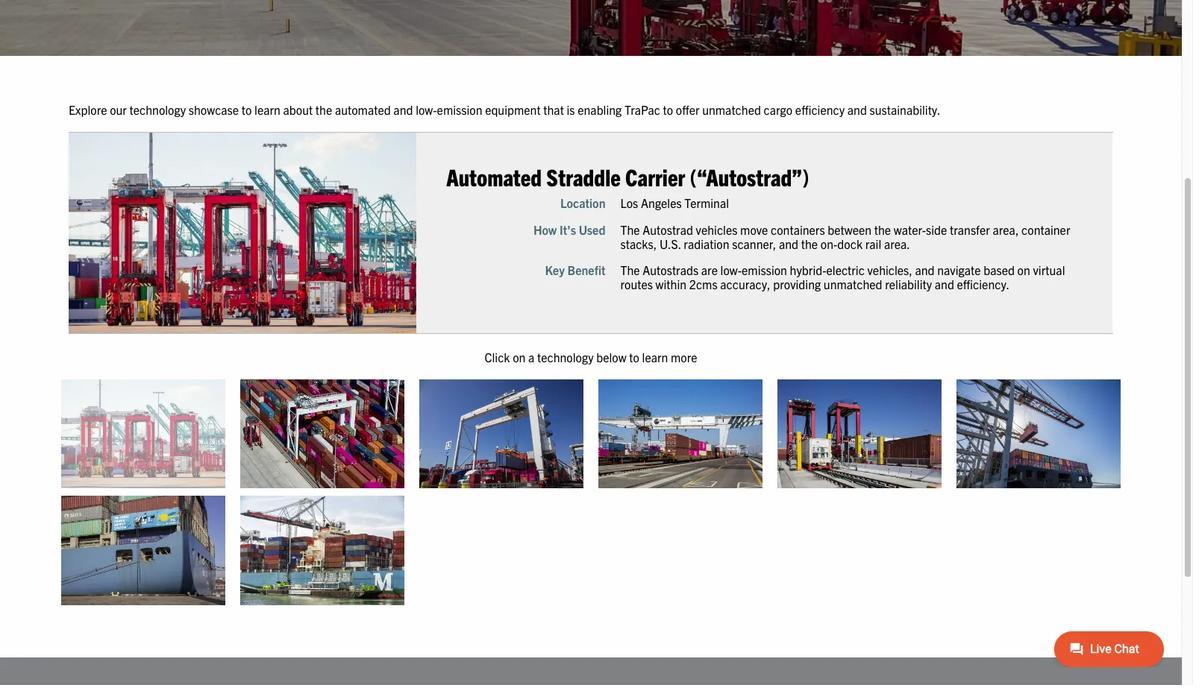 Task type: vqa. For each thing, say whether or not it's contained in the screenshot.
All Rights Reserved. Trapac LLC © 2023
no



Task type: locate. For each thing, give the bounding box(es) containing it.
2 the from the top
[[621, 262, 640, 277]]

low- right automated on the left top of the page
[[416, 102, 437, 117]]

more
[[671, 350, 697, 365]]

transfer
[[950, 222, 990, 237]]

angeles
[[641, 196, 682, 210]]

click
[[485, 350, 510, 365]]

1 horizontal spatial unmatched
[[824, 277, 883, 292]]

unmatched inside the autostrads are low-emission hybrid-electric vehicles, and navigate based on virtual routes within 2cms accuracy, providing unmatched reliability and efficiency.
[[824, 277, 883, 292]]

showcase
[[189, 102, 239, 117]]

the
[[316, 102, 332, 117], [875, 222, 891, 237], [802, 236, 818, 251]]

on right based
[[1018, 262, 1031, 277]]

footer
[[0, 658, 1182, 686]]

unmatched
[[702, 102, 761, 117], [824, 277, 883, 292]]

on left a
[[513, 350, 526, 365]]

key benefit
[[545, 262, 606, 277]]

automated straddle carrier ("autostrad") main content
[[54, 101, 1193, 613]]

to right showcase at top
[[242, 102, 252, 117]]

emission inside the autostrads are low-emission hybrid-electric vehicles, and navigate based on virtual routes within 2cms accuracy, providing unmatched reliability and efficiency.
[[742, 262, 788, 277]]

the down los on the top right of the page
[[621, 222, 640, 237]]

autostrad
[[643, 222, 694, 237]]

0 horizontal spatial technology
[[130, 102, 186, 117]]

1 the from the top
[[621, 222, 640, 237]]

to left offer
[[663, 102, 673, 117]]

the autostrad vehicles move containers between the water-side transfer area, container stacks, u.s. radiation scanner, and the on-dock rail area.
[[621, 222, 1071, 251]]

0 horizontal spatial low-
[[416, 102, 437, 117]]

autostrads
[[643, 262, 699, 277]]

and left navigate
[[916, 262, 935, 277]]

1 vertical spatial emission
[[742, 262, 788, 277]]

on
[[1018, 262, 1031, 277], [513, 350, 526, 365]]

efficiency
[[795, 102, 845, 117]]

1 horizontal spatial learn
[[642, 350, 668, 365]]

containers
[[771, 222, 825, 237]]

1 vertical spatial learn
[[642, 350, 668, 365]]

how
[[534, 222, 557, 237]]

electric
[[827, 262, 865, 277]]

trapac los angeles automated stacking crane image
[[240, 380, 404, 489]]

terminal
[[685, 196, 729, 210]]

based
[[984, 262, 1015, 277]]

water-
[[894, 222, 927, 237]]

low-
[[416, 102, 437, 117], [721, 262, 742, 277]]

and up hybrid-
[[779, 236, 799, 251]]

the down stacks,
[[621, 262, 640, 277]]

container
[[1022, 222, 1071, 237]]

learn
[[254, 102, 280, 117], [642, 350, 668, 365]]

and
[[394, 102, 413, 117], [848, 102, 867, 117], [779, 236, 799, 251], [916, 262, 935, 277], [935, 277, 955, 292]]

learn left more at the right of the page
[[642, 350, 668, 365]]

hybrid-
[[790, 262, 827, 277]]

automated straddle carrier ("autostrad")
[[447, 162, 810, 191]]

on inside the autostrads are low-emission hybrid-electric vehicles, and navigate based on virtual routes within 2cms accuracy, providing unmatched reliability and efficiency.
[[1018, 262, 1031, 277]]

enabling
[[578, 102, 622, 117]]

1 horizontal spatial to
[[629, 350, 639, 365]]

1 vertical spatial the
[[621, 262, 640, 277]]

between
[[828, 222, 872, 237]]

1 vertical spatial on
[[513, 350, 526, 365]]

technology right a
[[537, 350, 594, 365]]

0 vertical spatial the
[[621, 222, 640, 237]]

1 horizontal spatial technology
[[537, 350, 594, 365]]

technology right our
[[130, 102, 186, 117]]

to
[[242, 102, 252, 117], [663, 102, 673, 117], [629, 350, 639, 365]]

u.s.
[[660, 236, 681, 251]]

used
[[579, 222, 606, 237]]

the
[[621, 222, 640, 237], [621, 262, 640, 277]]

cargo
[[764, 102, 793, 117]]

emission
[[437, 102, 482, 117], [742, 262, 788, 277]]

0 vertical spatial on
[[1018, 262, 1031, 277]]

scanner,
[[733, 236, 777, 251]]

0 vertical spatial technology
[[130, 102, 186, 117]]

the right about
[[316, 102, 332, 117]]

unmatched down the dock
[[824, 277, 883, 292]]

0 horizontal spatial learn
[[254, 102, 280, 117]]

1 horizontal spatial low-
[[721, 262, 742, 277]]

a
[[528, 350, 535, 365]]

emission down scanner,
[[742, 262, 788, 277]]

stacks,
[[621, 236, 657, 251]]

the left on-
[[802, 236, 818, 251]]

to right below
[[629, 350, 639, 365]]

vehicles
[[696, 222, 738, 237]]

trapac los angeles automated straddle carrier image
[[69, 133, 417, 334], [61, 380, 225, 489]]

1 horizontal spatial emission
[[742, 262, 788, 277]]

unmatched right offer
[[702, 102, 761, 117]]

1 horizontal spatial on
[[1018, 262, 1031, 277]]

1 vertical spatial low-
[[721, 262, 742, 277]]

the inside the autostrads are low-emission hybrid-electric vehicles, and navigate based on virtual routes within 2cms accuracy, providing unmatched reliability and efficiency.
[[621, 262, 640, 277]]

key
[[545, 262, 565, 277]]

0 vertical spatial unmatched
[[702, 102, 761, 117]]

and right reliability
[[935, 277, 955, 292]]

and right automated on the left top of the page
[[394, 102, 413, 117]]

explore
[[69, 102, 107, 117]]

1 vertical spatial unmatched
[[824, 277, 883, 292]]

0 horizontal spatial emission
[[437, 102, 482, 117]]

the inside the autostrad vehicles move containers between the water-side transfer area, container stacks, u.s. radiation scanner, and the on-dock rail area.
[[621, 222, 640, 237]]

explore our technology showcase to learn about the automated and low-emission equipment that is enabling trapac to offer unmatched cargo efficiency and sustainability.
[[69, 102, 941, 117]]

0 horizontal spatial unmatched
[[702, 102, 761, 117]]

low- right are
[[721, 262, 742, 277]]

low- inside the autostrads are low-emission hybrid-electric vehicles, and navigate based on virtual routes within 2cms accuracy, providing unmatched reliability and efficiency.
[[721, 262, 742, 277]]

learn left about
[[254, 102, 280, 117]]

the left 'water-'
[[875, 222, 891, 237]]

technology
[[130, 102, 186, 117], [537, 350, 594, 365]]

0 vertical spatial low-
[[416, 102, 437, 117]]

2 horizontal spatial the
[[875, 222, 891, 237]]

emission left equipment
[[437, 102, 482, 117]]



Task type: describe. For each thing, give the bounding box(es) containing it.
0 vertical spatial trapac los angeles automated straddle carrier image
[[69, 133, 417, 334]]

routes
[[621, 277, 653, 292]]

0 vertical spatial learn
[[254, 102, 280, 117]]

and inside the autostrad vehicles move containers between the water-side transfer area, container stacks, u.s. radiation scanner, and the on-dock rail area.
[[779, 236, 799, 251]]

benefit
[[568, 262, 606, 277]]

below
[[596, 350, 627, 365]]

are
[[702, 262, 718, 277]]

within
[[656, 277, 687, 292]]

that
[[543, 102, 564, 117]]

sustainability.
[[870, 102, 941, 117]]

about
[[283, 102, 313, 117]]

the for the autostrad vehicles move containers between the water-side transfer area, container stacks, u.s. radiation scanner, and the on-dock rail area.
[[621, 222, 640, 237]]

and right efficiency
[[848, 102, 867, 117]]

side
[[926, 222, 948, 237]]

1 horizontal spatial the
[[802, 236, 818, 251]]

1 vertical spatial technology
[[537, 350, 594, 365]]

it's
[[560, 222, 576, 237]]

equipment
[[485, 102, 541, 117]]

carrier
[[626, 162, 686, 191]]

dock
[[838, 236, 863, 251]]

los angeles terminal
[[621, 196, 729, 210]]

0 horizontal spatial to
[[242, 102, 252, 117]]

0 vertical spatial emission
[[437, 102, 482, 117]]

reliability
[[886, 277, 933, 292]]

0 horizontal spatial the
[[316, 102, 332, 117]]

automated
[[447, 162, 542, 191]]

vehicles,
[[868, 262, 913, 277]]

los
[[621, 196, 639, 210]]

2 horizontal spatial to
[[663, 102, 673, 117]]

location
[[561, 196, 606, 210]]

offer
[[676, 102, 700, 117]]

2cms
[[690, 277, 718, 292]]

our
[[110, 102, 127, 117]]

the autostrads are low-emission hybrid-electric vehicles, and navigate based on virtual routes within 2cms accuracy, providing unmatched reliability and efficiency.
[[621, 262, 1066, 292]]

area,
[[993, 222, 1019, 237]]

area.
[[885, 236, 911, 251]]

is
[[567, 102, 575, 117]]

radiation
[[684, 236, 730, 251]]

straddle
[[547, 162, 621, 191]]

("autostrad")
[[690, 162, 810, 191]]

automated
[[335, 102, 391, 117]]

trapac
[[625, 102, 660, 117]]

how it's used
[[534, 222, 606, 237]]

efficiency.
[[957, 277, 1010, 292]]

the for the autostrads are low-emission hybrid-electric vehicles, and navigate based on virtual routes within 2cms accuracy, providing unmatched reliability and efficiency.
[[621, 262, 640, 277]]

move
[[741, 222, 769, 237]]

1 vertical spatial trapac los angeles automated straddle carrier image
[[61, 380, 225, 489]]

accuracy,
[[721, 277, 771, 292]]

navigate
[[938, 262, 981, 277]]

virtual
[[1034, 262, 1066, 277]]

rail
[[866, 236, 882, 251]]

click on a technology below to learn more
[[485, 350, 697, 365]]

providing
[[774, 277, 821, 292]]

on-
[[821, 236, 838, 251]]

0 horizontal spatial on
[[513, 350, 526, 365]]



